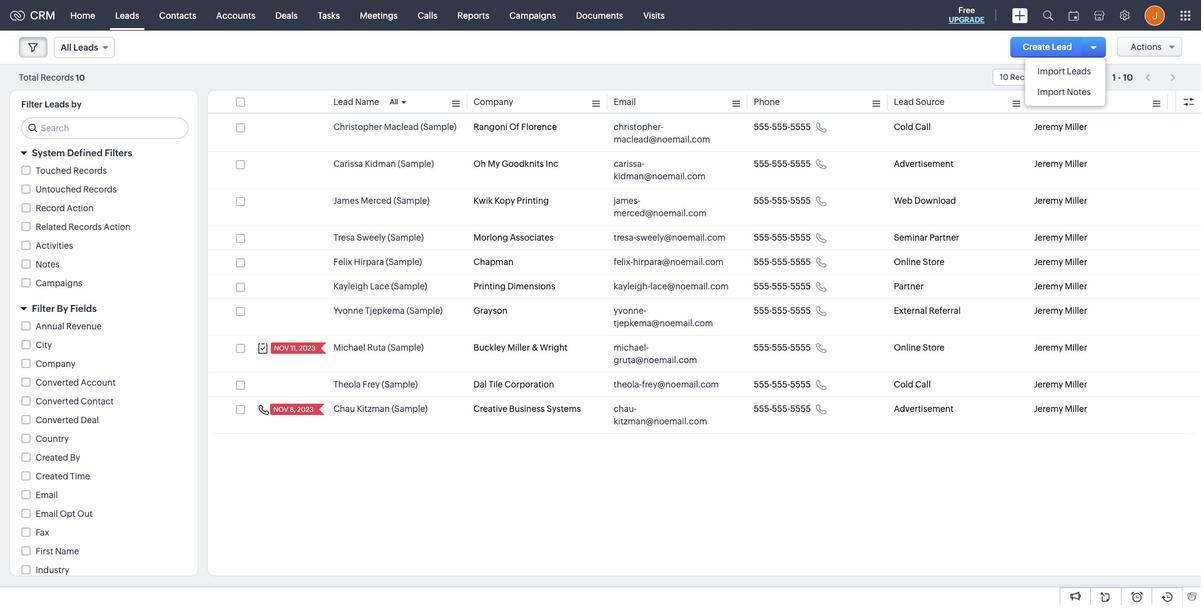 Task type: describe. For each thing, give the bounding box(es) containing it.
converted deal
[[36, 416, 99, 426]]

records for related
[[68, 222, 102, 232]]

tasks link
[[308, 0, 350, 30]]

jeremy miller for yvonne- tjepkema@noemail.com
[[1035, 306, 1088, 316]]

nov 11, 2023 link
[[271, 343, 317, 354]]

converted contact
[[36, 397, 114, 407]]

10 Records Per Page field
[[993, 69, 1093, 86]]

555-555-5555 for kayleigh-lace@noemail.com
[[754, 282, 811, 292]]

hirpara
[[354, 257, 384, 267]]

web
[[895, 196, 913, 206]]

home
[[70, 10, 95, 20]]

documents link
[[566, 0, 634, 30]]

oh my goodknits inc
[[474, 159, 559, 169]]

(sample) for yvonne tjepkema (sample)
[[407, 306, 443, 316]]

call for christopher- maclead@noemail.com
[[916, 122, 931, 132]]

5555 for kayleigh-lace@noemail.com
[[791, 282, 811, 292]]

miller for kayleigh-lace@noemail.com
[[1066, 282, 1088, 292]]

records for total
[[40, 72, 74, 82]]

leads for import leads
[[1068, 66, 1092, 76]]

lead for lead owner
[[1035, 97, 1055, 107]]

total records 10
[[19, 72, 85, 82]]

tjepkema
[[365, 306, 405, 316]]

miller for theola-frey@noemail.com
[[1066, 380, 1088, 390]]

james merced (sample) link
[[334, 195, 430, 207]]

per
[[1044, 73, 1056, 82]]

lead inside button
[[1053, 42, 1073, 52]]

merced@noemail.com
[[614, 208, 707, 218]]

yvonne tjepkema (sample)
[[334, 306, 443, 316]]

advertisement for chau- kitzman@noemail.com
[[895, 404, 954, 414]]

accounts
[[217, 10, 256, 20]]

deals link
[[266, 0, 308, 30]]

defined
[[67, 148, 103, 158]]

deal
[[81, 416, 99, 426]]

visits link
[[634, 0, 675, 30]]

1 vertical spatial printing
[[474, 282, 506, 292]]

christopher-
[[614, 122, 664, 132]]

christopher maclead (sample) link
[[334, 121, 457, 133]]

download
[[915, 196, 957, 206]]

yvonne tjepkema (sample) link
[[334, 305, 443, 317]]

0 vertical spatial email
[[614, 97, 636, 107]]

jeremy for michael- gruta@noemail.com
[[1035, 343, 1064, 353]]

5555 for theola-frey@noemail.com
[[791, 380, 811, 390]]

(sample) for kayleigh lace (sample)
[[391, 282, 428, 292]]

nov for chau
[[274, 406, 289, 414]]

converted for converted account
[[36, 378, 79, 388]]

gruta@noemail.com
[[614, 356, 698, 366]]

tjepkema@noemail.com
[[614, 319, 714, 329]]

web download
[[895, 196, 957, 206]]

morlong associates
[[474, 233, 554, 243]]

michael ruta (sample) link
[[334, 342, 424, 354]]

all for all leads
[[61, 43, 72, 53]]

free upgrade
[[950, 6, 985, 24]]

555-555-5555 for james- merced@noemail.com
[[754, 196, 811, 206]]

jeremy for james- merced@noemail.com
[[1035, 196, 1064, 206]]

jeremy for chau- kitzman@noemail.com
[[1035, 404, 1064, 414]]

2 vertical spatial email
[[36, 510, 58, 520]]

jeremy for tresa-sweely@noemail.com
[[1035, 233, 1064, 243]]

carissa kidman (sample)
[[334, 159, 434, 169]]

by for created
[[70, 453, 80, 463]]

created for created by
[[36, 453, 68, 463]]

leads for filter leads by
[[45, 100, 69, 110]]

online store for felix-hirpara@noemail.com
[[895, 257, 945, 267]]

miller for james- merced@noemail.com
[[1066, 196, 1088, 206]]

source
[[916, 97, 945, 107]]

campaigns inside "link"
[[510, 10, 556, 20]]

0 vertical spatial action
[[67, 203, 94, 213]]

chapman
[[474, 257, 514, 267]]

yvonne- tjepkema@noemail.com
[[614, 306, 714, 329]]

morlong
[[474, 233, 509, 243]]

create lead
[[1024, 42, 1073, 52]]

tresa sweely (sample)
[[334, 233, 424, 243]]

5555 for tresa-sweely@noemail.com
[[791, 233, 811, 243]]

carissa
[[334, 159, 363, 169]]

miller for yvonne- tjepkema@noemail.com
[[1066, 306, 1088, 316]]

profile image
[[1146, 5, 1166, 25]]

import leads
[[1038, 66, 1092, 76]]

kitzman
[[357, 404, 390, 414]]

logo image
[[10, 10, 25, 20]]

record action
[[36, 203, 94, 213]]

miller for tresa-sweely@noemail.com
[[1066, 233, 1088, 243]]

(sample) for chau kitzman (sample)
[[392, 404, 428, 414]]

All Leads field
[[54, 37, 114, 58]]

michael-
[[614, 343, 649, 353]]

tile
[[489, 380, 503, 390]]

converted for converted deal
[[36, 416, 79, 426]]

import notes link
[[1026, 82, 1106, 103]]

online for michael- gruta@noemail.com
[[895, 343, 922, 353]]

create menu element
[[1005, 0, 1036, 30]]

inc
[[546, 159, 559, 169]]

cold call for christopher- maclead@noemail.com
[[895, 122, 931, 132]]

systems
[[547, 404, 581, 414]]

felix hirpara (sample)
[[334, 257, 422, 267]]

theola-frey@noemail.com link
[[614, 379, 719, 391]]

filter for filter by fields
[[32, 304, 55, 314]]

kwik kopy printing
[[474, 196, 549, 206]]

(sample) for felix hirpara (sample)
[[386, 257, 422, 267]]

(sample) for tresa sweely (sample)
[[388, 233, 424, 243]]

call for theola-frey@noemail.com
[[916, 380, 931, 390]]

first
[[36, 547, 53, 557]]

florence
[[522, 122, 557, 132]]

miller for christopher- maclead@noemail.com
[[1066, 122, 1088, 132]]

cold for christopher- maclead@noemail.com
[[895, 122, 914, 132]]

miller for michael- gruta@noemail.com
[[1066, 343, 1088, 353]]

kayleigh lace (sample) link
[[334, 280, 428, 293]]

leads inside leads link
[[115, 10, 139, 20]]

felix
[[334, 257, 352, 267]]

jeremy for carissa- kidman@noemail.com
[[1035, 159, 1064, 169]]

filter by fields button
[[10, 298, 198, 320]]

james
[[334, 196, 359, 206]]

reports link
[[448, 0, 500, 30]]

(sample) for michael ruta (sample)
[[388, 343, 424, 353]]

james- merced@noemail.com
[[614, 196, 707, 218]]

carissa- kidman@noemail.com
[[614, 159, 706, 182]]

seminar
[[895, 233, 928, 243]]

online store for michael- gruta@noemail.com
[[895, 343, 945, 353]]

campaigns link
[[500, 0, 566, 30]]

555-555-5555 for chau- kitzman@noemail.com
[[754, 404, 811, 414]]

by
[[71, 100, 82, 110]]

nov 11, 2023
[[274, 345, 316, 352]]

theola-frey@noemail.com
[[614, 380, 719, 390]]

1 horizontal spatial partner
[[930, 233, 960, 243]]

jeremy miller for tresa-sweely@noemail.com
[[1035, 233, 1088, 243]]

555-555-5555 for tresa-sweely@noemail.com
[[754, 233, 811, 243]]

account
[[81, 378, 116, 388]]

online for felix-hirpara@noemail.com
[[895, 257, 922, 267]]

jeremy miller for kayleigh-lace@noemail.com
[[1035, 282, 1088, 292]]

5555 for christopher- maclead@noemail.com
[[791, 122, 811, 132]]

kopy
[[495, 196, 515, 206]]

christopher- maclead@noemail.com
[[614, 122, 711, 145]]

yvonne
[[334, 306, 364, 316]]

theola frey (sample)
[[334, 380, 418, 390]]

page
[[1058, 73, 1077, 82]]

industry
[[36, 566, 69, 576]]

contacts
[[159, 10, 196, 20]]

converted for converted contact
[[36, 397, 79, 407]]

-
[[1119, 72, 1122, 82]]

free
[[959, 6, 976, 15]]

555-555-5555 for yvonne- tjepkema@noemail.com
[[754, 306, 811, 316]]

visits
[[644, 10, 665, 20]]

store for felix-hirpara@noemail.com
[[923, 257, 945, 267]]

james- merced@noemail.com link
[[614, 195, 729, 220]]

jeremy for felix-hirpara@noemail.com
[[1035, 257, 1064, 267]]

2023 for michael ruta (sample)
[[299, 345, 316, 352]]

10 for 1 - 10
[[1124, 72, 1134, 82]]

hirpara@noemail.com
[[634, 257, 724, 267]]

leads for all leads
[[73, 43, 98, 53]]

5555 for chau- kitzman@noemail.com
[[791, 404, 811, 414]]

search image
[[1044, 10, 1054, 21]]

tasks
[[318, 10, 340, 20]]

import for import leads
[[1038, 66, 1066, 76]]

chau-
[[614, 404, 637, 414]]

miller for carissa- kidman@noemail.com
[[1066, 159, 1088, 169]]

search element
[[1036, 0, 1062, 31]]

5555 for felix-hirpara@noemail.com
[[791, 257, 811, 267]]

created for created time
[[36, 472, 68, 482]]

kidman
[[365, 159, 396, 169]]



Task type: vqa. For each thing, say whether or not it's contained in the screenshot.


Task type: locate. For each thing, give the bounding box(es) containing it.
records for untouched
[[83, 185, 117, 195]]

frey
[[363, 380, 380, 390]]

all
[[61, 43, 72, 53], [390, 98, 399, 106]]

action up related records action
[[67, 203, 94, 213]]

records left per
[[1011, 73, 1042, 82]]

felix hirpara (sample) link
[[334, 256, 422, 269]]

2023 right 8,
[[297, 406, 314, 414]]

all up total records 10
[[61, 43, 72, 53]]

related records action
[[36, 222, 131, 232]]

filter for filter leads by
[[21, 100, 43, 110]]

5 555-555-5555 from the top
[[754, 257, 811, 267]]

1 jeremy miller from the top
[[1035, 122, 1088, 132]]

nov 8, 2023
[[274, 406, 314, 414]]

name up christopher
[[355, 97, 379, 107]]

4 jeremy miller from the top
[[1035, 233, 1088, 243]]

0 vertical spatial call
[[916, 122, 931, 132]]

0 vertical spatial company
[[474, 97, 514, 107]]

(sample) for james merced (sample)
[[394, 196, 430, 206]]

9 5555 from the top
[[791, 380, 811, 390]]

0 vertical spatial name
[[355, 97, 379, 107]]

1 horizontal spatial notes
[[1068, 87, 1092, 97]]

all for all
[[390, 98, 399, 106]]

2 555-555-5555 from the top
[[754, 159, 811, 169]]

1 vertical spatial by
[[70, 453, 80, 463]]

jeremy miller for theola-frey@noemail.com
[[1035, 380, 1088, 390]]

all leads
[[61, 43, 98, 53]]

1 vertical spatial online store
[[895, 343, 945, 353]]

accounts link
[[206, 0, 266, 30]]

6 jeremy from the top
[[1035, 282, 1064, 292]]

related
[[36, 222, 67, 232]]

10 inside field
[[1000, 73, 1009, 82]]

(sample) for carissa kidman (sample)
[[398, 159, 434, 169]]

1 vertical spatial nov
[[274, 406, 289, 414]]

felix-hirpara@noemail.com
[[614, 257, 724, 267]]

sweely
[[357, 233, 386, 243]]

leads down home link
[[73, 43, 98, 53]]

leads up "import notes" link
[[1068, 66, 1092, 76]]

5 5555 from the top
[[791, 257, 811, 267]]

jeremy miller for chau- kitzman@noemail.com
[[1035, 404, 1088, 414]]

1 cold call from the top
[[895, 122, 931, 132]]

miller for felix-hirpara@noemail.com
[[1066, 257, 1088, 267]]

filters
[[105, 148, 132, 158]]

jeremy miller for christopher- maclead@noemail.com
[[1035, 122, 1088, 132]]

1 vertical spatial converted
[[36, 397, 79, 407]]

1 vertical spatial 2023
[[297, 406, 314, 414]]

1 5555 from the top
[[791, 122, 811, 132]]

9 jeremy from the top
[[1035, 380, 1064, 390]]

import
[[1038, 66, 1066, 76], [1038, 87, 1066, 97]]

1 vertical spatial import
[[1038, 87, 1066, 97]]

lead for lead source
[[895, 97, 915, 107]]

jeremy miller for michael- gruta@noemail.com
[[1035, 343, 1088, 353]]

(sample) for christopher maclead (sample)
[[421, 122, 457, 132]]

jeremy miller for felix-hirpara@noemail.com
[[1035, 257, 1088, 267]]

kitzman@noemail.com
[[614, 417, 708, 427]]

notes down the activities
[[36, 260, 60, 270]]

grayson
[[474, 306, 508, 316]]

(sample) for theola frey (sample)
[[382, 380, 418, 390]]

converted up country
[[36, 416, 79, 426]]

555-555-5555
[[754, 122, 811, 132], [754, 159, 811, 169], [754, 196, 811, 206], [754, 233, 811, 243], [754, 257, 811, 267], [754, 282, 811, 292], [754, 306, 811, 316], [754, 343, 811, 353], [754, 380, 811, 390], [754, 404, 811, 414]]

email up christopher-
[[614, 97, 636, 107]]

0 vertical spatial campaigns
[[510, 10, 556, 20]]

0 horizontal spatial by
[[57, 304, 68, 314]]

system defined filters button
[[10, 142, 198, 164]]

records for touched
[[73, 166, 107, 176]]

0 vertical spatial filter
[[21, 100, 43, 110]]

(sample) inside theola frey (sample) "link"
[[382, 380, 418, 390]]

partner right seminar
[[930, 233, 960, 243]]

printing up "grayson"
[[474, 282, 506, 292]]

3 jeremy from the top
[[1035, 196, 1064, 206]]

2 store from the top
[[923, 343, 945, 353]]

(sample) right merced
[[394, 196, 430, 206]]

filter down total
[[21, 100, 43, 110]]

tresa-sweely@noemail.com link
[[614, 232, 726, 244]]

(sample) right tjepkema
[[407, 306, 443, 316]]

6 5555 from the top
[[791, 282, 811, 292]]

name for first name
[[55, 547, 79, 557]]

2 created from the top
[[36, 472, 68, 482]]

1 vertical spatial created
[[36, 472, 68, 482]]

online down seminar
[[895, 257, 922, 267]]

maclead@noemail.com
[[614, 135, 711, 145]]

nov 8, 2023 link
[[270, 404, 315, 416]]

1 call from the top
[[916, 122, 931, 132]]

import inside import leads "link"
[[1038, 66, 1066, 76]]

kayleigh-lace@noemail.com link
[[614, 280, 729, 293]]

0 vertical spatial store
[[923, 257, 945, 267]]

7 5555 from the top
[[791, 306, 811, 316]]

Search text field
[[22, 118, 188, 138]]

campaigns up filter by fields
[[36, 279, 82, 289]]

by up time
[[70, 453, 80, 463]]

nov left 8,
[[274, 406, 289, 414]]

2 5555 from the top
[[791, 159, 811, 169]]

online store down external referral
[[895, 343, 945, 353]]

0 vertical spatial all
[[61, 43, 72, 53]]

leads right home
[[115, 10, 139, 20]]

seminar partner
[[895, 233, 960, 243]]

(sample) right maclead
[[421, 122, 457, 132]]

1 horizontal spatial name
[[355, 97, 379, 107]]

(sample) right frey
[[382, 380, 418, 390]]

8 jeremy from the top
[[1035, 343, 1064, 353]]

(sample) inside michael ruta (sample) link
[[388, 343, 424, 353]]

email down created time
[[36, 491, 58, 501]]

10 for total records 10
[[76, 73, 85, 82]]

10 5555 from the top
[[791, 404, 811, 414]]

0 horizontal spatial 10
[[76, 73, 85, 82]]

1 horizontal spatial printing
[[517, 196, 549, 206]]

jeremy for christopher- maclead@noemail.com
[[1035, 122, 1064, 132]]

1 store from the top
[[923, 257, 945, 267]]

dal tile corporation
[[474, 380, 555, 390]]

1 jeremy from the top
[[1035, 122, 1064, 132]]

opt
[[60, 510, 75, 520]]

9 555-555-5555 from the top
[[754, 380, 811, 390]]

created down country
[[36, 453, 68, 463]]

5 jeremy miller from the top
[[1035, 257, 1088, 267]]

records down defined on the left top of the page
[[73, 166, 107, 176]]

(sample) inside carissa kidman (sample) link
[[398, 159, 434, 169]]

kidman@noemail.com
[[614, 172, 706, 182]]

converted up converted contact
[[36, 378, 79, 388]]

create menu image
[[1013, 8, 1029, 23]]

(sample) inside felix hirpara (sample) link
[[386, 257, 422, 267]]

chau kitzman (sample)
[[334, 404, 428, 414]]

system defined filters
[[32, 148, 132, 158]]

records up the filter leads by
[[40, 72, 74, 82]]

email opt out
[[36, 510, 93, 520]]

3 jeremy miller from the top
[[1035, 196, 1088, 206]]

filter up annual
[[32, 304, 55, 314]]

1 vertical spatial advertisement
[[895, 404, 954, 414]]

0 vertical spatial printing
[[517, 196, 549, 206]]

lead for lead name
[[334, 97, 354, 107]]

8 jeremy miller from the top
[[1035, 343, 1088, 353]]

lace@noemail.com
[[651, 282, 729, 292]]

name for lead name
[[355, 97, 379, 107]]

2023 for chau kitzman (sample)
[[297, 406, 314, 414]]

touched
[[36, 166, 72, 176]]

external
[[895, 306, 928, 316]]

1 cold from the top
[[895, 122, 914, 132]]

cold
[[895, 122, 914, 132], [895, 380, 914, 390]]

records down "record action"
[[68, 222, 102, 232]]

2 jeremy from the top
[[1035, 159, 1064, 169]]

0 horizontal spatial printing
[[474, 282, 506, 292]]

&
[[532, 343, 539, 353]]

lead source
[[895, 97, 945, 107]]

cold for theola-frey@noemail.com
[[895, 380, 914, 390]]

(sample) inside james merced (sample) 'link'
[[394, 196, 430, 206]]

1 vertical spatial store
[[923, 343, 945, 353]]

michael
[[334, 343, 366, 353]]

1 advertisement from the top
[[895, 159, 954, 169]]

8 555-555-5555 from the top
[[754, 343, 811, 353]]

records down touched records
[[83, 185, 117, 195]]

carissa- kidman@noemail.com link
[[614, 158, 729, 183]]

calendar image
[[1069, 10, 1080, 20]]

phone
[[754, 97, 780, 107]]

jeremy for theola-frey@noemail.com
[[1035, 380, 1064, 390]]

campaigns right reports link
[[510, 10, 556, 20]]

(sample) up the kayleigh lace (sample) link
[[386, 257, 422, 267]]

2 jeremy miller from the top
[[1035, 159, 1088, 169]]

0 vertical spatial advertisement
[[895, 159, 954, 169]]

10 up by
[[76, 73, 85, 82]]

out
[[77, 510, 93, 520]]

1 vertical spatial notes
[[36, 260, 60, 270]]

4 5555 from the top
[[791, 233, 811, 243]]

3 555-555-5555 from the top
[[754, 196, 811, 206]]

3 5555 from the top
[[791, 196, 811, 206]]

2023 right 11,
[[299, 345, 316, 352]]

kwik
[[474, 196, 493, 206]]

store down seminar partner
[[923, 257, 945, 267]]

online down external
[[895, 343, 922, 353]]

james-
[[614, 196, 641, 206]]

7 555-555-5555 from the top
[[754, 306, 811, 316]]

(sample) inside christopher maclead (sample) link
[[421, 122, 457, 132]]

james merced (sample)
[[334, 196, 430, 206]]

converted up converted deal at the bottom of the page
[[36, 397, 79, 407]]

crm
[[30, 9, 55, 22]]

0 vertical spatial created
[[36, 453, 68, 463]]

all up christopher maclead (sample)
[[390, 98, 399, 106]]

country
[[36, 434, 69, 444]]

0 horizontal spatial notes
[[36, 260, 60, 270]]

chau- kitzman@noemail.com
[[614, 404, 708, 427]]

notes down the page
[[1068, 87, 1092, 97]]

0 horizontal spatial campaigns
[[36, 279, 82, 289]]

5555 for carissa- kidman@noemail.com
[[791, 159, 811, 169]]

import inside "import notes" link
[[1038, 87, 1066, 97]]

0 vertical spatial online store
[[895, 257, 945, 267]]

1 vertical spatial call
[[916, 380, 931, 390]]

create lead button
[[1011, 37, 1085, 58]]

5555 for james- merced@noemail.com
[[791, 196, 811, 206]]

miller for chau- kitzman@noemail.com
[[1066, 404, 1088, 414]]

chau
[[334, 404, 355, 414]]

2 vertical spatial converted
[[36, 416, 79, 426]]

555-555-5555 for theola-frey@noemail.com
[[754, 380, 811, 390]]

store
[[923, 257, 945, 267], [923, 343, 945, 353]]

1 vertical spatial cold call
[[895, 380, 931, 390]]

store for michael- gruta@noemail.com
[[923, 343, 945, 353]]

nov for michael
[[274, 345, 289, 352]]

10 jeremy miller from the top
[[1035, 404, 1088, 414]]

5555 for michael- gruta@noemail.com
[[791, 343, 811, 353]]

2 call from the top
[[916, 380, 931, 390]]

touched records
[[36, 166, 107, 176]]

call
[[916, 122, 931, 132], [916, 380, 931, 390]]

filter inside the filter by fields dropdown button
[[32, 304, 55, 314]]

5555 for yvonne- tjepkema@noemail.com
[[791, 306, 811, 316]]

0 vertical spatial cold call
[[895, 122, 931, 132]]

partner up external
[[895, 282, 924, 292]]

(sample) right sweely
[[388, 233, 424, 243]]

fax
[[36, 528, 49, 538]]

3 converted from the top
[[36, 416, 79, 426]]

2 cold call from the top
[[895, 380, 931, 390]]

untouched
[[36, 185, 81, 195]]

1 vertical spatial partner
[[895, 282, 924, 292]]

2 cold from the top
[[895, 380, 914, 390]]

0 vertical spatial online
[[895, 257, 922, 267]]

10 right -
[[1124, 72, 1134, 82]]

(sample) inside the kayleigh lace (sample) link
[[391, 282, 428, 292]]

navigation
[[1140, 68, 1183, 86]]

external referral
[[895, 306, 961, 316]]

0 horizontal spatial company
[[36, 359, 76, 369]]

row group
[[208, 115, 1202, 434]]

0 vertical spatial by
[[57, 304, 68, 314]]

0 vertical spatial 2023
[[299, 345, 316, 352]]

buckley
[[474, 343, 506, 353]]

2 advertisement from the top
[[895, 404, 954, 414]]

1 import from the top
[[1038, 66, 1066, 76]]

2 converted from the top
[[36, 397, 79, 407]]

5 jeremy from the top
[[1035, 257, 1064, 267]]

555-555-5555 for michael- gruta@noemail.com
[[754, 343, 811, 353]]

import for import notes
[[1038, 87, 1066, 97]]

by for filter
[[57, 304, 68, 314]]

6 jeremy miller from the top
[[1035, 282, 1088, 292]]

created down created by
[[36, 472, 68, 482]]

christopher- maclead@noemail.com link
[[614, 121, 729, 146]]

7 jeremy miller from the top
[[1035, 306, 1088, 316]]

8 5555 from the top
[[791, 343, 811, 353]]

1 online store from the top
[[895, 257, 945, 267]]

action down untouched records
[[104, 222, 131, 232]]

0 vertical spatial import
[[1038, 66, 1066, 76]]

1 555-555-5555 from the top
[[754, 122, 811, 132]]

profile element
[[1138, 0, 1173, 30]]

merced
[[361, 196, 392, 206]]

1 vertical spatial company
[[36, 359, 76, 369]]

0 horizontal spatial action
[[67, 203, 94, 213]]

1 horizontal spatial company
[[474, 97, 514, 107]]

company up rangoni
[[474, 97, 514, 107]]

555-
[[754, 122, 773, 132], [773, 122, 791, 132], [754, 159, 773, 169], [773, 159, 791, 169], [754, 196, 773, 206], [773, 196, 791, 206], [754, 233, 773, 243], [773, 233, 791, 243], [754, 257, 773, 267], [773, 257, 791, 267], [754, 282, 773, 292], [773, 282, 791, 292], [754, 306, 773, 316], [773, 306, 791, 316], [754, 343, 773, 353], [773, 343, 791, 353], [754, 380, 773, 390], [773, 380, 791, 390], [754, 404, 773, 414], [773, 404, 791, 414]]

my
[[488, 159, 500, 169]]

jeremy for yvonne- tjepkema@noemail.com
[[1035, 306, 1064, 316]]

printing right kopy
[[517, 196, 549, 206]]

1 created from the top
[[36, 453, 68, 463]]

0 horizontal spatial name
[[55, 547, 79, 557]]

1 vertical spatial filter
[[32, 304, 55, 314]]

rangoni
[[474, 122, 508, 132]]

1 converted from the top
[[36, 378, 79, 388]]

1 horizontal spatial action
[[104, 222, 131, 232]]

(sample) inside tresa sweely (sample) link
[[388, 233, 424, 243]]

by inside the filter by fields dropdown button
[[57, 304, 68, 314]]

leads left by
[[45, 100, 69, 110]]

0 vertical spatial nov
[[274, 345, 289, 352]]

buckley miller & wright
[[474, 343, 568, 353]]

records for 10
[[1011, 73, 1042, 82]]

4 555-555-5555 from the top
[[754, 233, 811, 243]]

1 vertical spatial cold
[[895, 380, 914, 390]]

online store down seminar partner
[[895, 257, 945, 267]]

(sample) right ruta
[[388, 343, 424, 353]]

company down city
[[36, 359, 76, 369]]

store down external referral
[[923, 343, 945, 353]]

all inside field
[[61, 43, 72, 53]]

1 vertical spatial action
[[104, 222, 131, 232]]

advertisement for carissa- kidman@noemail.com
[[895, 159, 954, 169]]

leads inside all leads field
[[73, 43, 98, 53]]

row group containing christopher maclead (sample)
[[208, 115, 1202, 434]]

1 online from the top
[[895, 257, 922, 267]]

0 horizontal spatial all
[[61, 43, 72, 53]]

7 jeremy from the top
[[1035, 306, 1064, 316]]

deals
[[276, 10, 298, 20]]

activities
[[36, 241, 73, 251]]

0 vertical spatial cold
[[895, 122, 914, 132]]

by up annual revenue
[[57, 304, 68, 314]]

name right first
[[55, 547, 79, 557]]

9 jeremy miller from the top
[[1035, 380, 1088, 390]]

oh
[[474, 159, 486, 169]]

4 jeremy from the top
[[1035, 233, 1064, 243]]

created
[[36, 453, 68, 463], [36, 472, 68, 482]]

jeremy for kayleigh-lace@noemail.com
[[1035, 282, 1064, 292]]

555-555-5555 for carissa- kidman@noemail.com
[[754, 159, 811, 169]]

tresa
[[334, 233, 355, 243]]

10 555-555-5555 from the top
[[754, 404, 811, 414]]

0 vertical spatial partner
[[930, 233, 960, 243]]

theola frey (sample) link
[[334, 379, 418, 391]]

0 vertical spatial notes
[[1068, 87, 1092, 97]]

2 online store from the top
[[895, 343, 945, 353]]

lace
[[370, 282, 390, 292]]

lead up christopher
[[334, 97, 354, 107]]

carissa-
[[614, 159, 645, 169]]

lead down 10 records per page field
[[1035, 97, 1055, 107]]

records inside field
[[1011, 73, 1042, 82]]

theola-
[[614, 380, 642, 390]]

jeremy miller for carissa- kidman@noemail.com
[[1035, 159, 1088, 169]]

6 555-555-5555 from the top
[[754, 282, 811, 292]]

chau kitzman (sample) link
[[334, 403, 428, 416]]

(sample) inside yvonne tjepkema (sample) link
[[407, 306, 443, 316]]

cold call for theola-frey@noemail.com
[[895, 380, 931, 390]]

0 horizontal spatial partner
[[895, 282, 924, 292]]

2 import from the top
[[1038, 87, 1066, 97]]

leads inside import leads "link"
[[1068, 66, 1092, 76]]

(sample) inside chau kitzman (sample) link
[[392, 404, 428, 414]]

jeremy miller
[[1035, 122, 1088, 132], [1035, 159, 1088, 169], [1035, 196, 1088, 206], [1035, 233, 1088, 243], [1035, 257, 1088, 267], [1035, 282, 1088, 292], [1035, 306, 1088, 316], [1035, 343, 1088, 353], [1035, 380, 1088, 390], [1035, 404, 1088, 414]]

lead left 'source'
[[895, 97, 915, 107]]

creative business systems
[[474, 404, 581, 414]]

system
[[32, 148, 65, 158]]

email up "fax"
[[36, 510, 58, 520]]

0 vertical spatial converted
[[36, 378, 79, 388]]

10 jeremy from the top
[[1035, 404, 1064, 414]]

(sample) right lace
[[391, 282, 428, 292]]

10 left per
[[1000, 73, 1009, 82]]

1 vertical spatial campaigns
[[36, 279, 82, 289]]

1 horizontal spatial all
[[390, 98, 399, 106]]

1 horizontal spatial campaigns
[[510, 10, 556, 20]]

2 horizontal spatial 10
[[1124, 72, 1134, 82]]

dimensions
[[508, 282, 556, 292]]

1 horizontal spatial 10
[[1000, 73, 1009, 82]]

lead up import leads
[[1053, 42, 1073, 52]]

555-555-5555 for felix-hirpara@noemail.com
[[754, 257, 811, 267]]

1 vertical spatial email
[[36, 491, 58, 501]]

(sample) right kitzman
[[392, 404, 428, 414]]

nov left 11,
[[274, 345, 289, 352]]

1 vertical spatial name
[[55, 547, 79, 557]]

1 horizontal spatial by
[[70, 453, 80, 463]]

(sample) right kidman
[[398, 159, 434, 169]]

1 vertical spatial all
[[390, 98, 399, 106]]

jeremy miller for james- merced@noemail.com
[[1035, 196, 1088, 206]]

1 vertical spatial online
[[895, 343, 922, 353]]

5555
[[791, 122, 811, 132], [791, 159, 811, 169], [791, 196, 811, 206], [791, 233, 811, 243], [791, 257, 811, 267], [791, 282, 811, 292], [791, 306, 811, 316], [791, 343, 811, 353], [791, 380, 811, 390], [791, 404, 811, 414]]

untouched records
[[36, 185, 117, 195]]

10 inside total records 10
[[76, 73, 85, 82]]

chau- kitzman@noemail.com link
[[614, 403, 729, 428]]

notes
[[1068, 87, 1092, 97], [36, 260, 60, 270]]

1 - 10
[[1113, 72, 1134, 82]]

555-555-5555 for christopher- maclead@noemail.com
[[754, 122, 811, 132]]

home link
[[60, 0, 105, 30]]

2 online from the top
[[895, 343, 922, 353]]



